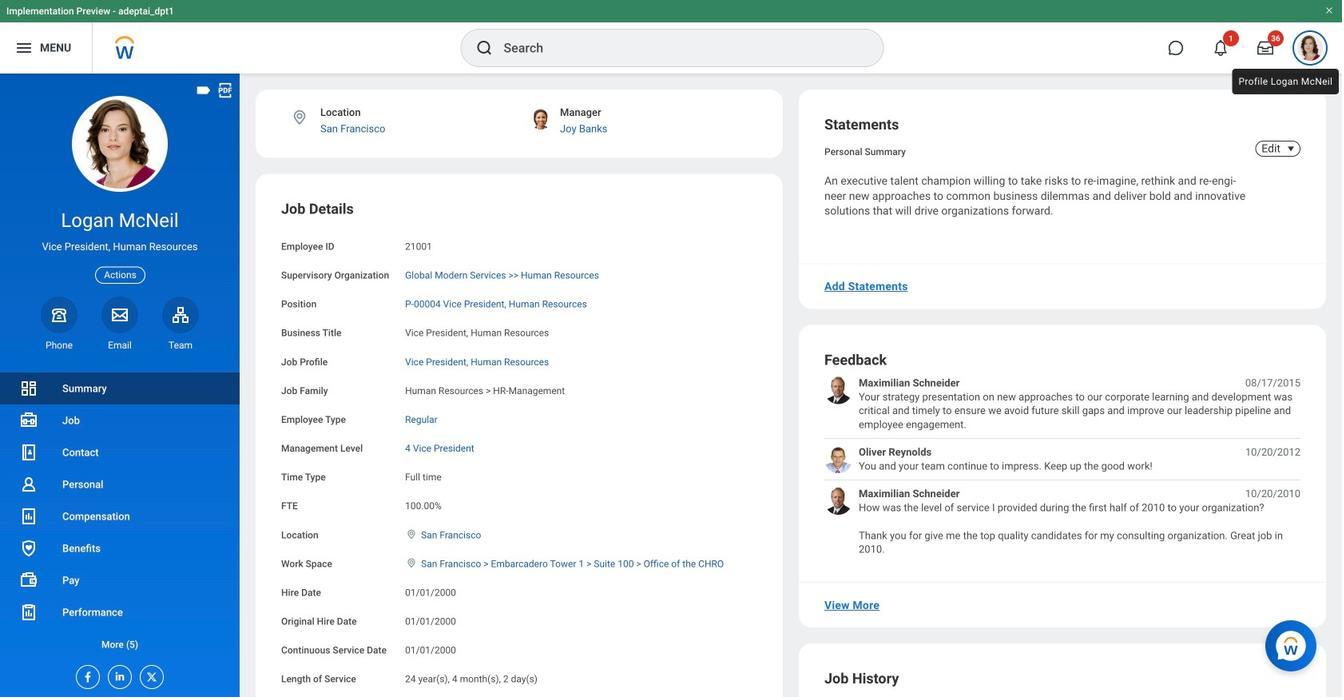 Task type: locate. For each thing, give the bounding box(es) containing it.
location image
[[291, 109, 309, 126], [405, 529, 418, 540]]

view printable version (pdf) image
[[217, 82, 234, 99]]

1 horizontal spatial location image
[[405, 529, 418, 540]]

0 vertical spatial employee's photo (maximilian schneider) image
[[825, 376, 853, 404]]

tooltip
[[1230, 66, 1343, 98]]

location image
[[405, 557, 418, 569]]

summary image
[[19, 379, 38, 398]]

tag image
[[195, 82, 213, 99]]

employee's photo (maximilian schneider) image up 'employee's photo (oliver reynolds)'
[[825, 376, 853, 404]]

list
[[0, 372, 240, 660], [825, 376, 1301, 556]]

close environment banner image
[[1325, 6, 1335, 15]]

performance image
[[19, 603, 38, 622]]

group
[[281, 199, 758, 697]]

2 employee's photo (maximilian schneider) image from the top
[[825, 487, 853, 515]]

personal image
[[19, 475, 38, 494]]

team logan mcneil element
[[162, 339, 199, 352]]

0 vertical spatial location image
[[291, 109, 309, 126]]

inbox large image
[[1258, 40, 1274, 56]]

banner
[[0, 0, 1343, 74]]

notifications large image
[[1213, 40, 1229, 56]]

1 vertical spatial employee's photo (maximilian schneider) image
[[825, 487, 853, 515]]

employee's photo (maximilian schneider) image
[[825, 376, 853, 404], [825, 487, 853, 515]]

full time element
[[405, 469, 442, 483]]

employee's photo (maximilian schneider) image down 'employee's photo (oliver reynolds)'
[[825, 487, 853, 515]]

personal summary element
[[825, 143, 906, 157]]

0 horizontal spatial location image
[[291, 109, 309, 126]]

facebook image
[[77, 666, 94, 683]]



Task type: vqa. For each thing, say whether or not it's contained in the screenshot.
Implementation
no



Task type: describe. For each thing, give the bounding box(es) containing it.
phone logan mcneil element
[[41, 339, 78, 352]]

profile logan mcneil image
[[1298, 35, 1324, 64]]

navigation pane region
[[0, 74, 240, 697]]

view team image
[[171, 305, 190, 324]]

Search Workday  search field
[[504, 30, 851, 66]]

employee's photo (oliver reynolds) image
[[825, 445, 853, 473]]

phone image
[[48, 305, 70, 324]]

1 horizontal spatial list
[[825, 376, 1301, 556]]

email logan mcneil element
[[102, 339, 138, 352]]

caret down image
[[1282, 142, 1301, 155]]

compensation image
[[19, 507, 38, 526]]

job image
[[19, 411, 38, 430]]

1 vertical spatial location image
[[405, 529, 418, 540]]

mail image
[[110, 305, 129, 324]]

benefits image
[[19, 539, 38, 558]]

pay image
[[19, 571, 38, 590]]

justify image
[[14, 38, 34, 58]]

search image
[[475, 38, 494, 58]]

1 employee's photo (maximilian schneider) image from the top
[[825, 376, 853, 404]]

linkedin image
[[109, 666, 126, 683]]

x image
[[141, 666, 158, 683]]

0 horizontal spatial list
[[0, 372, 240, 660]]

contact image
[[19, 443, 38, 462]]



